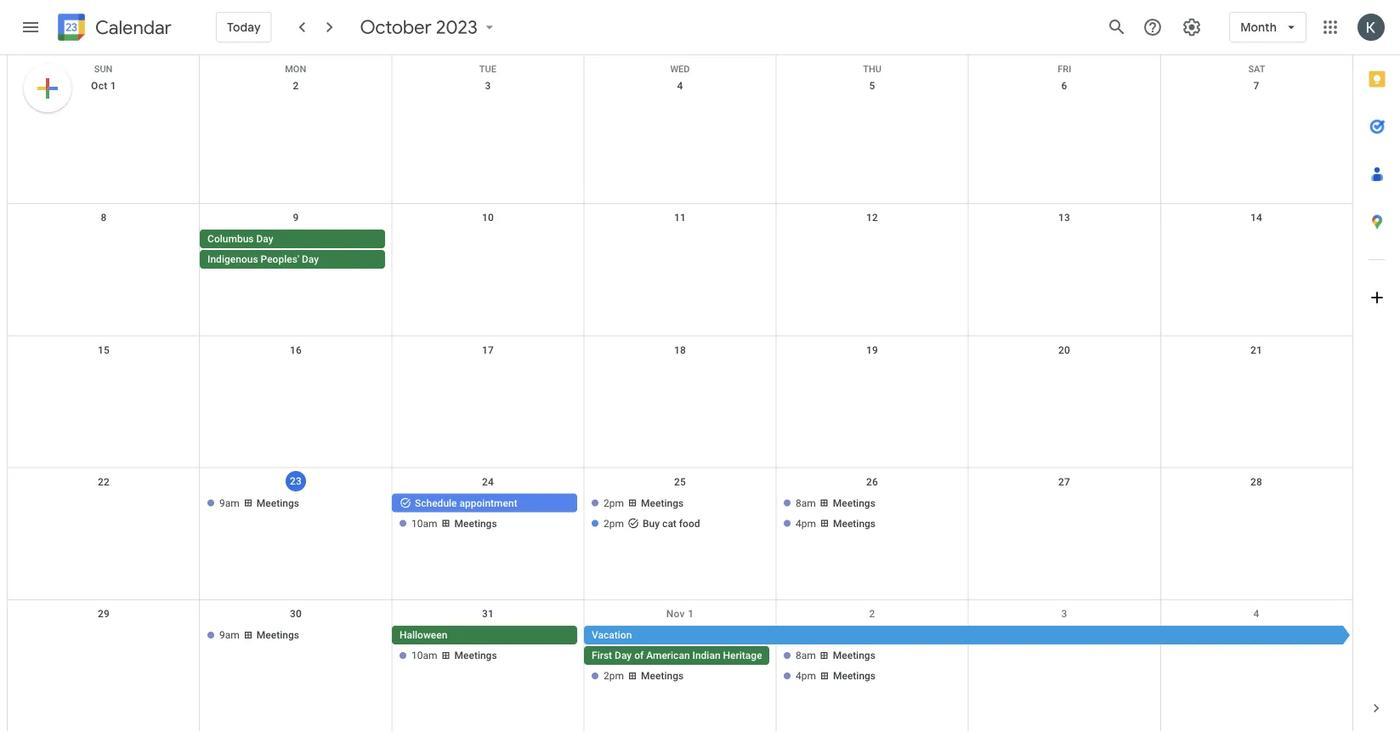 Task type: locate. For each thing, give the bounding box(es) containing it.
22
[[98, 476, 110, 488]]

10am for 31
[[412, 650, 438, 662]]

4pm for 2
[[796, 670, 816, 682]]

1 vertical spatial 8am
[[796, 650, 816, 662]]

1 2pm from the top
[[604, 497, 624, 509]]

appointment
[[460, 497, 518, 509]]

1 vertical spatial month
[[765, 650, 795, 662]]

10am down halloween
[[412, 650, 438, 662]]

1 row from the top
[[8, 55, 1353, 74]]

0 horizontal spatial day
[[256, 233, 274, 245]]

5 row from the top
[[8, 468, 1353, 600]]

0 horizontal spatial month
[[765, 650, 795, 662]]

month right heritage
[[765, 650, 795, 662]]

25
[[674, 476, 687, 488]]

row containing 23
[[8, 468, 1353, 600]]

schedule appointment button
[[392, 494, 578, 513]]

0 vertical spatial 10am
[[412, 518, 438, 530]]

31
[[482, 608, 494, 620]]

0 vertical spatial 4pm
[[796, 518, 816, 530]]

0 horizontal spatial 1
[[110, 80, 116, 92]]

vacation button
[[584, 626, 1353, 645]]

day left of at the bottom left of page
[[615, 650, 632, 662]]

3 row from the top
[[8, 204, 1353, 336]]

1 9am from the top
[[219, 497, 240, 509]]

0 horizontal spatial 3
[[485, 80, 491, 92]]

8am for 26
[[796, 497, 816, 509]]

1 8am from the top
[[796, 497, 816, 509]]

1 horizontal spatial 3
[[1062, 608, 1068, 620]]

4
[[677, 80, 683, 92], [1254, 608, 1260, 620]]

thu
[[864, 64, 882, 74]]

row containing 29
[[8, 600, 1353, 732]]

0 vertical spatial month
[[1241, 20, 1278, 35]]

10am
[[412, 518, 438, 530], [412, 650, 438, 662]]

21
[[1251, 344, 1263, 356]]

meetings
[[257, 497, 299, 509], [641, 497, 684, 509], [833, 497, 876, 509], [455, 518, 497, 530], [834, 518, 876, 530], [257, 629, 299, 641], [455, 650, 497, 662], [833, 650, 876, 662], [641, 670, 684, 682], [834, 670, 876, 682]]

1 horizontal spatial 2
[[870, 608, 876, 620]]

tab list
[[1354, 55, 1401, 685]]

2 vertical spatial 2pm
[[604, 670, 624, 682]]

cell
[[8, 230, 200, 271], [200, 230, 392, 271], [392, 230, 584, 271], [584, 230, 777, 271], [777, 230, 969, 271], [1161, 230, 1353, 271], [8, 494, 200, 535], [392, 494, 584, 535], [584, 494, 777, 535], [777, 494, 969, 535], [1161, 494, 1353, 535], [8, 626, 200, 687], [392, 626, 584, 687], [584, 626, 1353, 687], [777, 626, 969, 687], [969, 626, 1161, 687], [1161, 626, 1353, 687]]

3 2pm from the top
[[604, 670, 624, 682]]

5
[[870, 80, 876, 92]]

columbus day indigenous peoples' day
[[208, 233, 319, 266]]

24
[[482, 476, 494, 488]]

schedule appointment
[[415, 497, 518, 509]]

1 right nov
[[688, 608, 694, 620]]

3
[[485, 80, 491, 92], [1062, 608, 1068, 620]]

1 right oct
[[110, 80, 116, 92]]

23
[[290, 476, 302, 487]]

row containing sun
[[8, 55, 1353, 74]]

12
[[867, 212, 879, 224]]

1 vertical spatial 3
[[1062, 608, 1068, 620]]

0 vertical spatial 2pm
[[604, 497, 624, 509]]

0 vertical spatial 4
[[677, 80, 683, 92]]

1 4pm from the top
[[796, 518, 816, 530]]

20
[[1059, 344, 1071, 356]]

month inside dropdown button
[[1241, 20, 1278, 35]]

of
[[635, 650, 644, 662]]

indigenous peoples' day button
[[200, 250, 385, 269]]

10am down schedule at the left of the page
[[412, 518, 438, 530]]

1 for nov 1
[[688, 608, 694, 620]]

2pm
[[604, 497, 624, 509], [604, 518, 624, 530], [604, 670, 624, 682]]

1 vertical spatial 2
[[870, 608, 876, 620]]

1 vertical spatial 4pm
[[796, 670, 816, 682]]

4pm for 26
[[796, 518, 816, 530]]

calendar heading
[[92, 16, 172, 40]]

1 vertical spatial day
[[302, 254, 319, 266]]

row
[[8, 55, 1353, 74], [8, 72, 1353, 204], [8, 204, 1353, 336], [8, 336, 1353, 468], [8, 468, 1353, 600], [8, 600, 1353, 732]]

first
[[592, 650, 612, 662]]

0 horizontal spatial 2
[[293, 80, 299, 92]]

26
[[867, 476, 879, 488]]

day up 'peoples''
[[256, 233, 274, 245]]

0 vertical spatial 8am
[[796, 497, 816, 509]]

4 row from the top
[[8, 336, 1353, 468]]

9am
[[219, 497, 240, 509], [219, 629, 240, 641]]

4pm
[[796, 518, 816, 530], [796, 670, 816, 682]]

1 vertical spatial 2pm
[[604, 518, 624, 530]]

1 vertical spatial 10am
[[412, 650, 438, 662]]

row containing oct 1
[[8, 72, 1353, 204]]

food
[[679, 518, 700, 530]]

2 10am from the top
[[412, 650, 438, 662]]

10am for 24
[[412, 518, 438, 530]]

0 vertical spatial day
[[256, 233, 274, 245]]

11
[[674, 212, 687, 224]]

day inside button
[[615, 650, 632, 662]]

october
[[360, 15, 432, 39]]

sun
[[94, 64, 113, 74]]

1
[[110, 80, 116, 92], [688, 608, 694, 620]]

day down columbus day button
[[302, 254, 319, 266]]

13
[[1059, 212, 1071, 224]]

0 vertical spatial 1
[[110, 80, 116, 92]]

28
[[1251, 476, 1263, 488]]

2 row from the top
[[8, 72, 1353, 204]]

15
[[98, 344, 110, 356]]

day
[[256, 233, 274, 245], [302, 254, 319, 266], [615, 650, 632, 662]]

2023
[[436, 15, 478, 39]]

6 row from the top
[[8, 600, 1353, 732]]

2 8am from the top
[[796, 650, 816, 662]]

9am for 29
[[219, 629, 240, 641]]

8am
[[796, 497, 816, 509], [796, 650, 816, 662]]

2 9am from the top
[[219, 629, 240, 641]]

main drawer image
[[20, 17, 41, 37]]

month
[[1241, 20, 1278, 35], [765, 650, 795, 662]]

1 horizontal spatial month
[[1241, 20, 1278, 35]]

1 vertical spatial 1
[[688, 608, 694, 620]]

1 vertical spatial 4
[[1254, 608, 1260, 620]]

cell containing schedule appointment
[[392, 494, 584, 535]]

2
[[293, 80, 299, 92], [870, 608, 876, 620]]

14
[[1251, 212, 1263, 224]]

2 vertical spatial day
[[615, 650, 632, 662]]

2 4pm from the top
[[796, 670, 816, 682]]

16
[[290, 344, 302, 356]]

1 vertical spatial 9am
[[219, 629, 240, 641]]

row containing 8
[[8, 204, 1353, 336]]

1 horizontal spatial 1
[[688, 608, 694, 620]]

0 vertical spatial 9am
[[219, 497, 240, 509]]

support image
[[1143, 17, 1164, 37]]

1 10am from the top
[[412, 518, 438, 530]]

30
[[290, 608, 302, 620]]

grid
[[7, 55, 1353, 732]]

october 2023 button
[[354, 15, 505, 39]]

heritage
[[723, 650, 763, 662]]

2 horizontal spatial day
[[615, 650, 632, 662]]

month up 'sat'
[[1241, 20, 1278, 35]]



Task type: describe. For each thing, give the bounding box(es) containing it.
oct
[[91, 80, 108, 92]]

indian
[[693, 650, 721, 662]]

nov 1
[[667, 608, 694, 620]]

18
[[674, 344, 687, 356]]

day for first
[[615, 650, 632, 662]]

today
[[227, 20, 261, 35]]

0 vertical spatial 3
[[485, 80, 491, 92]]

cell containing vacation
[[584, 626, 1353, 687]]

vacation
[[592, 629, 632, 641]]

settings menu image
[[1182, 17, 1203, 37]]

10
[[482, 212, 494, 224]]

peoples'
[[261, 254, 299, 266]]

cell containing columbus day
[[200, 230, 392, 271]]

today button
[[216, 7, 272, 48]]

buy
[[643, 518, 660, 530]]

oct 1
[[91, 80, 116, 92]]

columbus day button
[[200, 230, 385, 249]]

buy cat food
[[643, 518, 700, 530]]

17
[[482, 344, 494, 356]]

29
[[98, 608, 110, 620]]

0 vertical spatial 2
[[293, 80, 299, 92]]

1 horizontal spatial day
[[302, 254, 319, 266]]

cat
[[663, 518, 677, 530]]

8
[[101, 212, 107, 224]]

halloween button
[[392, 626, 578, 645]]

fri
[[1058, 64, 1072, 74]]

month inside button
[[765, 650, 795, 662]]

8am for 2
[[796, 650, 816, 662]]

sat
[[1249, 64, 1266, 74]]

1 horizontal spatial 4
[[1254, 608, 1260, 620]]

27
[[1059, 476, 1071, 488]]

calendar element
[[54, 10, 172, 48]]

october 2023
[[360, 15, 478, 39]]

mon
[[285, 64, 306, 74]]

first day of american indian heritage month
[[592, 650, 795, 662]]

9am for 22
[[219, 497, 240, 509]]

cell containing halloween
[[392, 626, 584, 687]]

american
[[647, 650, 690, 662]]

0 horizontal spatial 4
[[677, 80, 683, 92]]

2 2pm from the top
[[604, 518, 624, 530]]

7
[[1254, 80, 1260, 92]]

day for columbus
[[256, 233, 274, 245]]

6
[[1062, 80, 1068, 92]]

tue
[[480, 64, 497, 74]]

month button
[[1230, 7, 1307, 48]]

nov
[[667, 608, 685, 620]]

calendar
[[95, 16, 172, 40]]

1 for oct 1
[[110, 80, 116, 92]]

halloween
[[400, 629, 448, 641]]

wed
[[671, 64, 690, 74]]

9
[[293, 212, 299, 224]]

cell containing 2pm
[[584, 494, 777, 535]]

19
[[867, 344, 879, 356]]

first day of american indian heritage month button
[[584, 646, 795, 665]]

row containing 15
[[8, 336, 1353, 468]]

indigenous
[[208, 254, 258, 266]]

schedule
[[415, 497, 457, 509]]

columbus
[[208, 233, 254, 245]]

grid containing oct 1
[[7, 55, 1353, 732]]



Task type: vqa. For each thing, say whether or not it's contained in the screenshot.
second "10am"
yes



